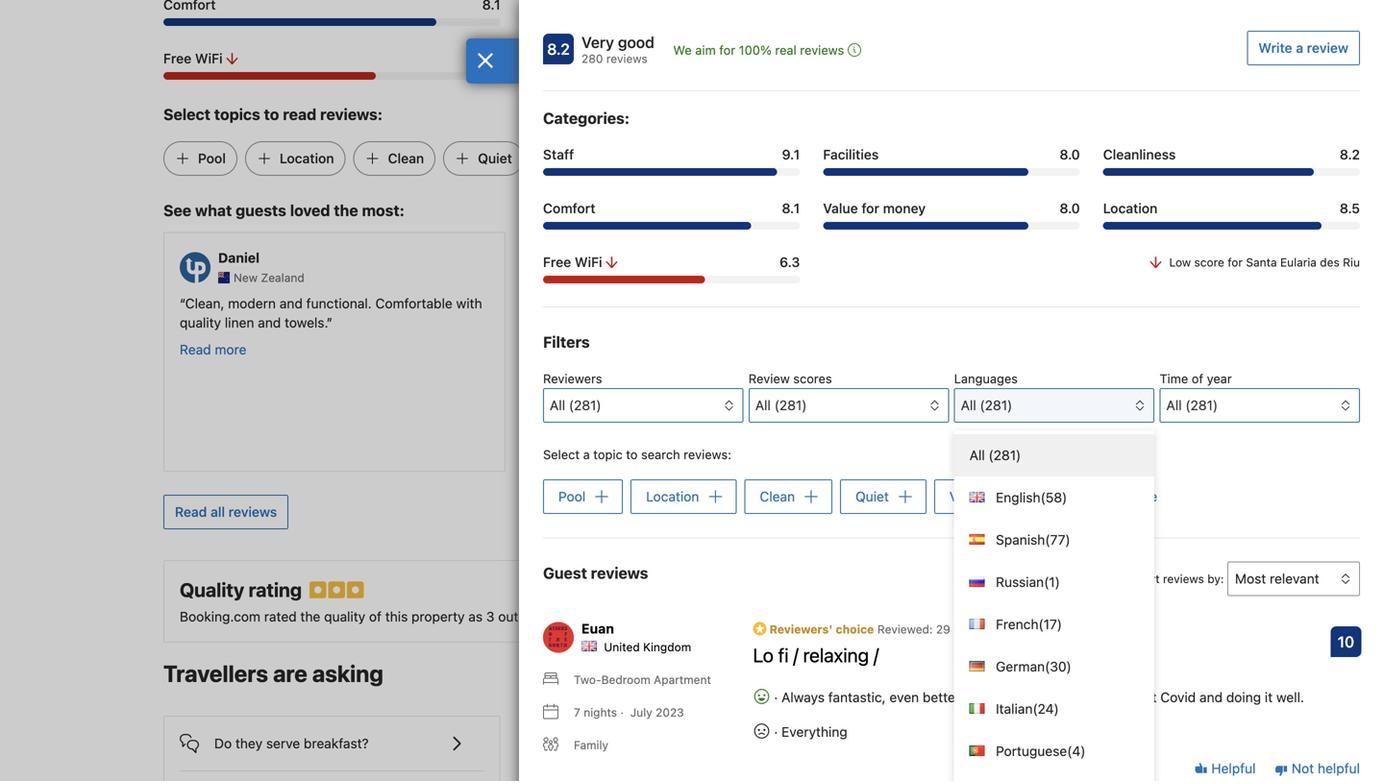 Task type: locate. For each thing, give the bounding box(es) containing it.
read more down filters
[[537, 380, 604, 396]]

all down the review
[[755, 397, 771, 413]]

2023 up german
[[979, 623, 1007, 636]]

0 vertical spatial kingdom
[[630, 271, 678, 285]]

slightly
[[954, 392, 999, 408]]

free wifi 6.3 meter up walking
[[543, 276, 800, 284]]

lo
[[753, 644, 774, 666]]

scored 10 element
[[1331, 627, 1361, 657]]

4 all (281) button from the left
[[1160, 388, 1360, 423]]

all down cons
[[961, 397, 976, 413]]

0 vertical spatial pool
[[198, 150, 226, 166]]

free for topmost free wifi 6.3 meter
[[163, 50, 192, 66]]

select left topic
[[543, 447, 580, 462]]

" up area.
[[537, 296, 543, 311]]

0 vertical spatial read more
[[180, 342, 246, 358]]

balcony,
[[729, 315, 780, 331]]

property
[[412, 609, 465, 625]]

1 all (281) button from the left
[[543, 388, 744, 423]]

sized
[[609, 334, 642, 350]]

/
[[793, 644, 799, 666], [874, 644, 879, 666]]

not
[[1292, 761, 1314, 777]]

nice
[[609, 315, 637, 331]]

pool left 'bar'
[[1075, 690, 1102, 705]]

3 " from the left
[[895, 296, 901, 311]]

all (281) down 'i'
[[961, 397, 1012, 413]]

·
[[774, 690, 778, 705], [620, 706, 624, 719], [774, 724, 778, 740]]

0 vertical spatial united kingdom
[[591, 271, 678, 285]]

" left 'modern'
[[180, 296, 185, 311]]

guest
[[543, 564, 587, 582]]

1 vertical spatial from
[[1131, 392, 1160, 408]]

russian
[[985, 574, 1044, 590]]

location down cleanliness
[[1103, 200, 1158, 216]]

read for clean, modern and functional. comfortable with quality linen and towels.
[[180, 342, 211, 358]]

quality down clean,
[[180, 315, 221, 331]]

the right loved
[[334, 201, 358, 220]]

kingdom
[[630, 271, 678, 285], [643, 640, 691, 654]]

pool up "guest"
[[558, 489, 586, 505]]

1 " from the left
[[180, 296, 185, 311]]

pool
[[198, 150, 226, 166], [558, 489, 586, 505]]

all down the reviewers
[[550, 397, 565, 413]]

all for review scores
[[755, 397, 771, 413]]

united down euan
[[604, 640, 640, 654]]

1 horizontal spatial clean
[[760, 489, 795, 505]]

low score for santa eularia des riu
[[1169, 256, 1360, 269]]

0 vertical spatial quiet
[[478, 150, 512, 166]]

see up 'bar'
[[1115, 668, 1139, 683]]

0 horizontal spatial clean
[[388, 150, 424, 166]]

2 vertical spatial the
[[895, 372, 919, 388]]

united kingdom
[[591, 271, 678, 285], [604, 640, 691, 654]]

0 vertical spatial 6.3
[[480, 50, 500, 66]]

from down don't
[[1131, 392, 1160, 408]]

0 vertical spatial july
[[954, 623, 976, 636]]

a inside the '" the flat is incredible, roomy comfy and everything you need just like home. the view was to die for and the pool was great, not too busy. the only cons i would say is that if you don't have a car it is slightly tricky getting to and from santa...'
[[895, 392, 902, 408]]

0 vertical spatial free
[[163, 50, 192, 66]]

1 8.0 from the top
[[1060, 147, 1080, 162]]

0 horizontal spatial wifi
[[195, 50, 223, 66]]

was up busy.
[[1177, 315, 1201, 331]]

1 / from the left
[[793, 644, 799, 666]]

see left the what
[[163, 201, 191, 220]]

1 vertical spatial pool
[[1075, 690, 1102, 705]]

9.1
[[782, 147, 800, 162]]

2 vertical spatial read more button
[[895, 436, 962, 456]]

cons
[[952, 372, 982, 388]]

read more for clean, modern and functional. comfortable with quality linen and towels.
[[180, 342, 246, 358]]

1 vertical spatial 2023
[[656, 706, 684, 719]]

doing
[[1226, 690, 1261, 705]]

0 vertical spatial read more button
[[180, 340, 246, 360]]

1 vertical spatial united
[[604, 640, 640, 654]]

quality inside " clean, modern and functional. comfortable with quality linen and towels.
[[180, 315, 221, 331]]

0 vertical spatial select
[[163, 105, 210, 123]]

with inside button
[[678, 736, 704, 752]]

value for money 8.0 meter
[[823, 222, 1080, 230]]

comfy
[[1076, 296, 1115, 311]]

0 horizontal spatial /
[[793, 644, 799, 666]]

kingdom up walking
[[630, 271, 678, 285]]

comfort
[[543, 200, 596, 216]]

1 vertical spatial the
[[1117, 315, 1141, 331]]

· right the balcony?
[[774, 724, 778, 740]]

the up "everything"
[[901, 296, 925, 311]]

select for select topics to read reviews:
[[163, 105, 210, 123]]

select
[[163, 105, 210, 123], [543, 447, 580, 462]]

pool down topics
[[198, 150, 226, 166]]

comfort 8.1 meter
[[163, 18, 500, 26], [543, 222, 800, 230]]

8.5
[[1340, 200, 1360, 216]]

of left 'year'
[[1192, 372, 1204, 386]]

0 vertical spatial it
[[929, 392, 937, 408]]

8.1
[[782, 200, 800, 216]]

reviews inside very good 280 reviews
[[606, 52, 648, 65]]

0 horizontal spatial 2023
[[656, 706, 684, 719]]

the
[[901, 296, 925, 311], [1117, 315, 1141, 331], [895, 372, 919, 388]]

write a review button
[[1247, 31, 1360, 65]]

read down clean,
[[180, 342, 211, 358]]

with right the rooms
[[678, 736, 704, 752]]

clean,
[[185, 296, 224, 311]]

0 horizontal spatial from
[[672, 315, 701, 331]]

10
[[1338, 633, 1354, 651]]

(281) for time of year
[[1186, 397, 1218, 413]]

0 vertical spatial "
[[327, 315, 333, 331]]

" up "everything"
[[895, 296, 901, 311]]

(30)
[[1045, 659, 1072, 675]]

to left die
[[895, 334, 907, 350]]

1 horizontal spatial select
[[543, 447, 580, 462]]

all (281) button for reviewers
[[543, 388, 744, 423]]

topics
[[214, 105, 260, 123]]

view down categories:
[[566, 150, 597, 166]]

0 vertical spatial quality
[[180, 315, 221, 331]]

spanish
[[985, 532, 1045, 548]]

0 horizontal spatial you
[[964, 315, 986, 331]]

1 vertical spatial see
[[1115, 668, 1139, 683]]

more down santa...
[[930, 438, 962, 454]]

8.0 for facilities
[[1060, 147, 1080, 162]]

0 horizontal spatial good
[[537, 353, 571, 369]]

by:
[[1207, 572, 1224, 586]]

6.3 left 'scored 8.2' element in the left of the page
[[480, 50, 500, 66]]

united down aleksandra
[[591, 271, 627, 285]]

" down the 'functional.'
[[327, 315, 333, 331]]

" inside the '" the flat is incredible, roomy comfy and everything you need just like home. the view was to die for and the pool was great, not too busy. the only cons i would say is that if you don't have a car it is slightly tricky getting to and from santa...'
[[895, 296, 901, 311]]

0 horizontal spatial 6.3
[[480, 50, 500, 66]]

cleanliness 8.2 meter
[[1103, 168, 1360, 176]]

wifi
[[195, 50, 223, 66], [575, 254, 602, 270]]

2 horizontal spatial "
[[895, 296, 901, 311]]

1 vertical spatial it
[[1265, 690, 1273, 705]]

free wifi up united kingdom image
[[543, 254, 602, 270]]

from down walking
[[672, 315, 701, 331]]

1 vertical spatial free
[[543, 254, 571, 270]]

1 vertical spatial select
[[543, 447, 580, 462]]

santa...
[[895, 411, 940, 427]]

facilities
[[823, 147, 879, 162]]

the up car
[[895, 372, 919, 388]]

0 horizontal spatial "
[[327, 315, 333, 331]]

i
[[985, 372, 989, 388]]

kingdom down such
[[643, 640, 691, 654]]

helpful button
[[1194, 760, 1256, 779]]

select left topics
[[163, 105, 210, 123]]

0 vertical spatial united
[[591, 271, 627, 285]]

1 vertical spatial read more
[[537, 380, 604, 396]]

2 all (281) button from the left
[[749, 388, 949, 423]]

0 vertical spatial 2023
[[979, 623, 1007, 636]]

1 horizontal spatial july
[[954, 623, 976, 636]]

reviews
[[800, 43, 844, 57], [606, 52, 648, 65], [228, 504, 277, 520], [591, 564, 648, 582], [1163, 572, 1204, 586]]

to right topic
[[626, 447, 638, 462]]

is right flat
[[952, 296, 962, 311]]

all (281) down have
[[1166, 397, 1218, 413]]

6.3 for free wifi 6.3 meter to the bottom
[[780, 254, 800, 270]]

1 horizontal spatial location
[[646, 489, 699, 505]]

see inside button
[[1115, 668, 1139, 683]]

sort
[[1137, 572, 1160, 586]]

more down communication,
[[572, 380, 604, 396]]

to up 'balcony,'
[[744, 296, 757, 311]]

1 vertical spatial view
[[950, 489, 979, 505]]

united kingdom down aleksandra
[[591, 271, 678, 285]]

helpful
[[1208, 761, 1256, 777]]

0 horizontal spatial free
[[163, 50, 192, 66]]

1 view from the left
[[641, 315, 669, 331]]

1 vertical spatial read more button
[[537, 379, 604, 398]]

(281) up english
[[989, 447, 1021, 463]]

now
[[964, 690, 989, 705]]

all down time
[[1166, 397, 1182, 413]]

roomy
[[1034, 296, 1073, 311]]

we aim for 100% real reviews button
[[673, 40, 861, 60]]

"
[[180, 296, 185, 311], [537, 296, 543, 311], [895, 296, 901, 311]]

2 horizontal spatial read more
[[895, 438, 962, 454]]

0 horizontal spatial pool
[[1005, 334, 1032, 350]]

1 horizontal spatial pool
[[558, 489, 586, 505]]

1 vertical spatial you
[[1111, 372, 1133, 388]]

there
[[599, 736, 632, 752]]

pool down need
[[1005, 334, 1032, 350]]

most:
[[362, 201, 405, 220]]

with inside " clean, modern and functional. comfortable with quality linen and towels.
[[456, 296, 482, 311]]

(281) for languages
[[980, 397, 1012, 413]]

1 horizontal spatial see
[[1115, 668, 1139, 683]]

0 vertical spatial from
[[672, 315, 701, 331]]

0 vertical spatial good
[[572, 334, 605, 350]]

(281) down the reviewers
[[569, 397, 601, 413]]

and up area.
[[537, 315, 560, 331]]

filter reviews region
[[543, 331, 1360, 781]]

read more button down linen
[[180, 340, 246, 360]]

for inside button
[[719, 43, 735, 57]]

rated
[[264, 609, 297, 625]]

5
[[538, 609, 546, 625]]

all (281) link
[[954, 434, 1155, 477]]

" inside " clean, modern and functional. comfortable with quality linen and towels.
[[180, 296, 185, 311]]

for right die
[[933, 334, 951, 350]]

2 8.0 from the top
[[1060, 200, 1080, 216]]

and up cons
[[954, 334, 977, 350]]

a left topic
[[583, 447, 590, 462]]

view inside the '" the flat is incredible, roomy comfy and everything you need just like home. the view was to die for and the pool was great, not too busy. the only cons i would say is that if you don't have a car it is slightly tricky getting to and from santa...'
[[1145, 315, 1173, 331]]

post
[[1129, 690, 1157, 705]]

loved
[[290, 201, 330, 220]]

busy.
[[1151, 334, 1184, 350]]

everything
[[895, 315, 960, 331]]

(1)
[[1044, 574, 1060, 590]]

read left all
[[175, 504, 207, 520]]

all (281) up english
[[970, 447, 1021, 463]]

getting
[[1041, 392, 1085, 408]]

1 vertical spatial comfort 8.1 meter
[[543, 222, 800, 230]]

2 " from the left
[[537, 296, 543, 311]]

as right such
[[691, 609, 706, 625]]

0 horizontal spatial as
[[468, 609, 483, 625]]

0 horizontal spatial free wifi 6.3 meter
[[163, 72, 500, 80]]

0 horizontal spatial quiet
[[478, 150, 512, 166]]

lo fi / relaxing /
[[753, 644, 879, 666]]

this is a carousel with rotating slides. it displays featured reviews of the property. use next and previous buttons to navigate. region
[[148, 225, 1236, 480]]

cleanliness
[[1103, 147, 1176, 162]]

read for great location, walking distance to the beach and shops. nice view from the balcony, quiet area. good sized pool. good communication, instructions easy to follow.
[[537, 380, 569, 396]]

a
[[1296, 40, 1303, 56], [895, 392, 902, 408], [583, 447, 590, 462], [708, 736, 715, 752]]

2 horizontal spatial location
[[1103, 200, 1158, 216]]

languages
[[954, 372, 1018, 386]]

2 view from the left
[[1145, 315, 1173, 331]]

all (281) for review scores
[[755, 397, 807, 413]]

0 horizontal spatial 8.2
[[547, 40, 570, 58]]

from inside the '" the flat is incredible, roomy comfy and everything you need just like home. the view was to die for and the pool was great, not too busy. the only cons i would say is that if you don't have a car it is slightly tricky getting to and from santa...'
[[1131, 392, 1160, 408]]

0 horizontal spatial free wifi
[[163, 50, 223, 66]]

july right 29
[[954, 623, 976, 636]]

we aim for 100% real reviews
[[673, 43, 844, 57]]

1 horizontal spatial read more button
[[537, 379, 604, 398]]

" down only
[[940, 411, 946, 427]]

quality
[[180, 579, 244, 601]]

area.
[[537, 334, 568, 350]]

/ right fi
[[793, 644, 799, 666]]

· for · everything
[[774, 724, 778, 740]]

2 vertical spatial location
[[646, 489, 699, 505]]

0 horizontal spatial select
[[163, 105, 210, 123]]

2 as from the left
[[691, 609, 706, 625]]

of
[[1192, 372, 1204, 386], [369, 609, 382, 625], [522, 609, 535, 625]]

1 horizontal spatial was
[[1177, 315, 1201, 331]]

read down area.
[[537, 380, 569, 396]]

2 horizontal spatial read more button
[[895, 436, 962, 456]]

1 vertical spatial with
[[678, 736, 704, 752]]

united kingdom down factors
[[604, 640, 691, 654]]

1 horizontal spatial pool
[[1075, 690, 1102, 705]]

1 horizontal spatial 8.2
[[1340, 147, 1360, 162]]

7
[[574, 706, 580, 719]]

8.2 up 8.5
[[1340, 147, 1360, 162]]

read all reviews button
[[163, 495, 289, 530]]

and up 'towels.'
[[280, 296, 303, 311]]

wifi up topics
[[195, 50, 223, 66]]

3 all (281) button from the left
[[954, 388, 1155, 423]]

read for the flat is incredible, roomy comfy and everything you need just like home. the view was to die for and the pool was great, not too busy. the only cons i would say is that if you don't have a car it is slightly tricky getting to and from santa...
[[895, 438, 926, 454]]

read more for great location, walking distance to the beach and shops. nice view from the balcony, quiet area. good sized pool. good communication, instructions easy to follow.
[[537, 380, 604, 396]]

2 vertical spatial ·
[[774, 724, 778, 740]]

free wifi 6.3 meter up read
[[163, 72, 500, 80]]

fantastic,
[[828, 690, 886, 705]]

read more down santa...
[[895, 438, 962, 454]]

tricky
[[1002, 392, 1037, 408]]

1 horizontal spatial view
[[950, 489, 979, 505]]

booking.com
[[180, 609, 261, 625]]

even
[[890, 690, 919, 705]]

july up the rooms
[[630, 706, 652, 719]]

wifi up united kingdom image
[[575, 254, 602, 270]]

new zealand image
[[218, 272, 230, 284]]

free wifi up topics
[[163, 50, 223, 66]]

factors
[[611, 609, 654, 625]]

8.2 left 280
[[547, 40, 570, 58]]

location down search
[[646, 489, 699, 505]]

you down incredible,
[[964, 315, 986, 331]]

free wifi 6.3 meter
[[163, 72, 500, 80], [543, 276, 800, 284]]

reviews right all
[[228, 504, 277, 520]]

location 8.5 meter
[[1103, 222, 1360, 230]]

0 horizontal spatial july
[[630, 706, 652, 719]]

2023 up are there rooms with a balcony?
[[656, 706, 684, 719]]

read down santa...
[[895, 438, 926, 454]]

location down read
[[280, 150, 334, 166]]

(281) down 'i'
[[980, 397, 1012, 413]]

as left 3
[[468, 609, 483, 625]]

1 horizontal spatial wifi
[[575, 254, 602, 270]]

1 horizontal spatial /
[[874, 644, 879, 666]]

1 vertical spatial free wifi 6.3 meter
[[543, 276, 800, 284]]

follow.
[[802, 353, 840, 369]]

more for great location, walking distance to the beach and shops. nice view from the balcony, quiet area. good sized pool. good communication, instructions easy to follow.
[[572, 380, 604, 396]]

well.
[[1276, 690, 1304, 705]]

read more down linen
[[180, 342, 246, 358]]

all (281) down the review scores
[[755, 397, 807, 413]]

read more button down filters
[[537, 379, 604, 398]]

is right say
[[1058, 372, 1068, 388]]

1 as from the left
[[468, 609, 483, 625]]

scored 8.2 element
[[543, 34, 574, 64]]

0 horizontal spatial see
[[163, 201, 191, 220]]

just
[[1025, 315, 1047, 331]]

(24)
[[1033, 701, 1059, 717]]

of inside the filter reviews region
[[1192, 372, 1204, 386]]

0 horizontal spatial location
[[280, 150, 334, 166]]

0 horizontal spatial comfort 8.1 meter
[[163, 18, 500, 26]]

0 horizontal spatial quality
[[180, 315, 221, 331]]

from
[[672, 315, 701, 331], [1131, 392, 1160, 408]]

quiet
[[478, 150, 512, 166], [856, 489, 889, 505]]

and right location
[[853, 609, 876, 625]]

united
[[591, 271, 627, 285], [604, 640, 640, 654]]

die
[[911, 334, 930, 350]]

everything
[[782, 724, 848, 740]]

all (281) down the reviewers
[[550, 397, 601, 413]]

all (281) button for review scores
[[749, 388, 949, 423]]

1 horizontal spatial free wifi
[[543, 254, 602, 270]]

1 horizontal spatial good
[[572, 334, 605, 350]]

0 vertical spatial view
[[566, 150, 597, 166]]

low
[[1169, 256, 1191, 269]]

is
[[952, 296, 962, 311], [1058, 372, 1068, 388], [941, 392, 951, 408], [1010, 690, 1020, 705]]

was down just
[[1035, 334, 1060, 350]]

1 horizontal spatial 6.3
[[780, 254, 800, 270]]

0 vertical spatial 8.0
[[1060, 147, 1080, 162]]

0 horizontal spatial "
[[180, 296, 185, 311]]

0 vertical spatial see
[[163, 201, 191, 220]]

the up too
[[1117, 315, 1141, 331]]

it
[[929, 392, 937, 408], [1265, 690, 1273, 705]]

" inside " great location, walking distance to the beach and shops. nice view from the balcony, quiet area. good sized pool. good communication, instructions easy to follow.
[[537, 296, 543, 311]]

1 horizontal spatial free
[[543, 254, 571, 270]]

6.3 up beach on the right top
[[780, 254, 800, 270]]

0 horizontal spatial read more button
[[180, 340, 246, 360]]

staff 9.1 meter
[[543, 168, 800, 176]]

review categories element
[[543, 107, 630, 130]]



Task type: vqa. For each thing, say whether or not it's contained in the screenshot.
now
yes



Task type: describe. For each thing, give the bounding box(es) containing it.
and right comfy
[[1119, 296, 1142, 311]]

0 horizontal spatial of
[[369, 609, 382, 625]]

not helpful button
[[1275, 760, 1360, 779]]

free wifi for topmost free wifi 6.3 meter
[[163, 50, 223, 66]]

write
[[1259, 40, 1292, 56]]

reviews up factors
[[591, 564, 648, 582]]

fi
[[778, 644, 789, 666]]

the down distance
[[705, 315, 725, 331]]

all (281) button for languages
[[954, 388, 1155, 423]]

the up 'balcony,'
[[760, 296, 780, 311]]

read more button for clean, modern and functional. comfortable with quality linen and towels.
[[180, 340, 246, 360]]

functional.
[[306, 296, 372, 311]]

to down if
[[1088, 392, 1101, 408]]

time
[[1160, 372, 1188, 386]]

see availability
[[1115, 668, 1209, 683]]

see what guests loved the most:
[[163, 201, 405, 220]]

select for select a topic to search reviews:
[[543, 447, 580, 462]]

reviewers
[[543, 372, 602, 386]]

show more
[[1088, 489, 1157, 505]]

bar
[[1105, 690, 1126, 705]]

year
[[1207, 372, 1232, 386]]

1 horizontal spatial it
[[1265, 690, 1273, 705]]

more right show
[[1126, 489, 1157, 505]]

zealand
[[261, 271, 304, 285]]

better
[[923, 690, 960, 705]]

the right rated
[[300, 609, 320, 625]]

1 horizontal spatial quiet
[[856, 489, 889, 505]]

aim
[[695, 43, 716, 57]]

wifi for topmost free wifi 6.3 meter
[[195, 50, 223, 66]]

· everything
[[770, 724, 848, 740]]

read more for the flat is incredible, roomy comfy and everything you need just like home. the view was to die for and the pool was great, not too busy. the only cons i would say is that if you don't have a car it is slightly tricky getting to and from santa...
[[895, 438, 962, 454]]

(77)
[[1045, 532, 1070, 548]]

1 vertical spatial good
[[537, 353, 571, 369]]

are there rooms with a balcony? button
[[540, 717, 844, 756]]

0 horizontal spatial reviews:
[[320, 105, 383, 123]]

for right score
[[1228, 256, 1243, 269]]

is down only
[[941, 392, 951, 408]]

0 vertical spatial was
[[1177, 315, 1201, 331]]

1 vertical spatial kingdom
[[643, 640, 691, 654]]

shops.
[[564, 315, 605, 331]]

like
[[1051, 315, 1072, 331]]

do
[[214, 736, 232, 752]]

1 vertical spatial united kingdom
[[604, 640, 691, 654]]

show
[[1088, 489, 1122, 505]]

(281) for reviewers
[[569, 397, 601, 413]]

rating
[[249, 579, 302, 601]]

sort reviews by:
[[1137, 572, 1224, 586]]

for inside the '" the flat is incredible, roomy comfy and everything you need just like home. the view was to die for and the pool was great, not too busy. the only cons i would say is that if you don't have a car it is slightly tricky getting to and from santa...'
[[933, 334, 951, 350]]

read inside button
[[175, 504, 207, 520]]

0 vertical spatial comfort 8.1 meter
[[163, 18, 500, 26]]

a
[[548, 259, 558, 275]]

1 horizontal spatial of
[[522, 609, 535, 625]]

quiet
[[784, 315, 815, 331]]

they
[[235, 736, 263, 752]]

2 / from the left
[[874, 644, 879, 666]]

free for free wifi 6.3 meter to the bottom
[[543, 254, 571, 270]]

rooms
[[635, 736, 674, 752]]

modern
[[228, 296, 276, 311]]

beach
[[784, 296, 822, 311]]

0 vertical spatial location
[[280, 150, 334, 166]]

serve
[[266, 736, 300, 752]]

booking.com rated the quality of this property as 3 out of 5 based on factors such as facilities, size, location and services provided.
[[180, 609, 993, 625]]

only
[[922, 372, 948, 388]]

do they serve breakfast?
[[214, 736, 369, 752]]

more for the flat is incredible, roomy comfy and everything you need just like home. the view was to die for and the pool was great, not too busy. the only cons i would say is that if you don't have a car it is slightly tricky getting to and from santa...
[[930, 438, 962, 454]]

more for clean, modern and functional. comfortable with quality linen and towels.
[[215, 342, 246, 358]]

all up english
[[970, 447, 985, 463]]

would
[[992, 372, 1029, 388]]

walking
[[637, 296, 684, 311]]

staff
[[543, 147, 574, 162]]

pool.
[[645, 334, 676, 350]]

what
[[195, 201, 232, 220]]

a left the balcony?
[[708, 736, 715, 752]]

provided.
[[935, 609, 993, 625]]

0 vertical spatial clean
[[388, 150, 424, 166]]

1 vertical spatial ·
[[620, 706, 624, 719]]

" clean, modern and functional. comfortable with quality linen and towels.
[[180, 296, 482, 331]]

1 horizontal spatial 2023
[[979, 623, 1007, 636]]

0 horizontal spatial was
[[1035, 334, 1060, 350]]

need
[[990, 315, 1021, 331]]

not helpful
[[1288, 761, 1360, 777]]

all for time of year
[[1166, 397, 1182, 413]]

eularia
[[1280, 256, 1317, 269]]

communication,
[[575, 353, 673, 369]]

1 vertical spatial location
[[1103, 200, 1158, 216]]

see for see what guests loved the most:
[[163, 201, 191, 220]]

reviews left by:
[[1163, 572, 1204, 586]]

linen
[[225, 315, 254, 331]]

family
[[574, 739, 608, 752]]

guest reviews
[[543, 564, 648, 582]]

all
[[211, 504, 225, 520]]

great,
[[1063, 334, 1100, 350]]

categories:
[[543, 109, 630, 127]]

to up the review scores
[[786, 353, 799, 369]]

all for reviewers
[[550, 397, 565, 413]]

united kingdom inside this is a carousel with rotating slides. it displays featured reviews of the property. use next and previous buttons to navigate. region
[[591, 271, 678, 285]]

easy
[[754, 353, 782, 369]]

united inside this is a carousel with rotating slides. it displays featured reviews of the property. use next and previous buttons to navigate. region
[[591, 271, 627, 285]]

0 vertical spatial 8.2
[[547, 40, 570, 58]]

travellers are asking
[[163, 660, 383, 687]]

to left read
[[264, 105, 279, 123]]

7 nights · july 2023
[[574, 706, 684, 719]]

1 vertical spatial july
[[630, 706, 652, 719]]

we
[[673, 43, 692, 57]]

rated very good element
[[582, 31, 654, 54]]

close image
[[477, 53, 494, 68]]

covid
[[1160, 690, 1196, 705]]

(281) for review scores
[[774, 397, 807, 413]]

daniel
[[218, 250, 260, 266]]

united kingdom image
[[576, 272, 587, 284]]

it inside the '" the flat is incredible, roomy comfy and everything you need just like home. the view was to die for and the pool was great, not too busy. the only cons i would say is that if you don't have a car it is slightly tricky getting to and from santa...'
[[929, 392, 937, 408]]

kingdom inside this is a carousel with rotating slides. it displays featured reviews of the property. use next and previous buttons to navigate. region
[[630, 271, 678, 285]]

" for towels.
[[327, 315, 333, 331]]

" for " clean, modern and functional. comfortable with quality linen and towels.
[[180, 296, 185, 311]]

facilities 8.0 meter
[[823, 168, 1080, 176]]

and left doing
[[1200, 690, 1223, 705]]

" for " the flat is incredible, roomy comfy and everything you need just like home. the view was to die for and the pool was great, not too busy. the only cons i would say is that if you don't have a car it is slightly tricky getting to and from santa...
[[895, 296, 901, 311]]

all (281) button for time of year
[[1160, 388, 1360, 423]]

this
[[385, 609, 408, 625]]

size,
[[768, 609, 796, 625]]

towels.
[[285, 315, 327, 331]]

read all reviews
[[175, 504, 277, 520]]

free wifi for free wifi 6.3 meter to the bottom
[[543, 254, 602, 270]]

and down 'modern'
[[258, 315, 281, 331]]

reviews right real
[[800, 43, 844, 57]]

guests
[[236, 201, 286, 220]]

all (281) for languages
[[961, 397, 1012, 413]]

that
[[1071, 372, 1096, 388]]

1 horizontal spatial quality
[[324, 609, 365, 625]]

choice
[[836, 623, 874, 636]]

280
[[582, 52, 603, 65]]

6.3 for topmost free wifi 6.3 meter
[[480, 50, 500, 66]]

time of year
[[1160, 372, 1232, 386]]

for right value
[[862, 200, 880, 216]]

reviewed: 29 july 2023
[[878, 623, 1007, 636]]

relaxing
[[803, 644, 869, 666]]

euan
[[582, 621, 614, 637]]

all (281) for reviewers
[[550, 397, 601, 413]]

· for · always fantastic, even better now 17 is running pool bar post covid and doing it well.
[[774, 690, 778, 705]]

29
[[936, 623, 950, 636]]

see for see availability
[[1115, 668, 1139, 683]]

location
[[800, 609, 849, 625]]

and inside " great location, walking distance to the beach and shops. nice view from the balcony, quiet area. good sized pool. good communication, instructions easy to follow.
[[537, 315, 560, 331]]

" for need
[[940, 411, 946, 427]]

pool inside the '" the flat is incredible, roomy comfy and everything you need just like home. the view was to die for and the pool was great, not too busy. the only cons i would say is that if you don't have a car it is slightly tricky getting to and from santa...'
[[1005, 334, 1032, 350]]

say
[[1033, 372, 1054, 388]]

" for " great location, walking distance to the beach and shops. nice view from the balcony, quiet area. good sized pool. good communication, instructions easy to follow.
[[537, 296, 543, 311]]

all for languages
[[961, 397, 976, 413]]

the inside the '" the flat is incredible, roomy comfy and everything you need just like home. the view was to die for and the pool was great, not too busy. the only cons i would say is that if you don't have a car it is slightly tricky getting to and from santa...'
[[981, 334, 1001, 350]]

0 horizontal spatial pool
[[198, 150, 226, 166]]

0 vertical spatial the
[[901, 296, 925, 311]]

8.0 for value for money
[[1060, 200, 1080, 216]]

very
[[582, 33, 614, 51]]

all (281) for time of year
[[1166, 397, 1218, 413]]

view inside " great location, walking distance to the beach and shops. nice view from the balcony, quiet area. good sized pool. good communication, instructions easy to follow.
[[641, 315, 669, 331]]

des
[[1320, 256, 1340, 269]]

wifi for free wifi 6.3 meter to the bottom
[[575, 254, 602, 270]]

from inside " great location, walking distance to the beach and shops. nice view from the balcony, quiet area. good sized pool. good communication, instructions easy to follow.
[[672, 315, 701, 331]]

0 vertical spatial you
[[964, 315, 986, 331]]

read more button for the flat is incredible, roomy comfy and everything you need just like home. the view was to die for and the pool was great, not too busy. the only cons i would say is that if you don't have a car it is slightly tricky getting to and from santa...
[[895, 436, 962, 456]]

location,
[[581, 296, 634, 311]]

scores
[[793, 372, 832, 386]]

car
[[906, 392, 925, 408]]

and down if
[[1104, 392, 1127, 408]]

always
[[782, 690, 825, 705]]

1 horizontal spatial comfort 8.1 meter
[[543, 222, 800, 230]]

review
[[1307, 40, 1349, 56]]

0 horizontal spatial view
[[566, 150, 597, 166]]

1 horizontal spatial you
[[1111, 372, 1133, 388]]

a right write
[[1296, 40, 1303, 56]]

read more button for great location, walking distance to the beach and shops. nice view from the balcony, quiet area. good sized pool. good communication, instructions easy to follow.
[[537, 379, 604, 398]]

0 vertical spatial free wifi 6.3 meter
[[163, 72, 500, 80]]

travellers
[[163, 660, 268, 687]]

is right the 17
[[1010, 690, 1020, 705]]

1 horizontal spatial reviews:
[[684, 447, 731, 462]]

select a topic to search reviews:
[[543, 447, 731, 462]]

are
[[273, 660, 307, 687]]

not
[[1103, 334, 1123, 350]]

17
[[993, 690, 1007, 705]]

are
[[574, 736, 596, 752]]



